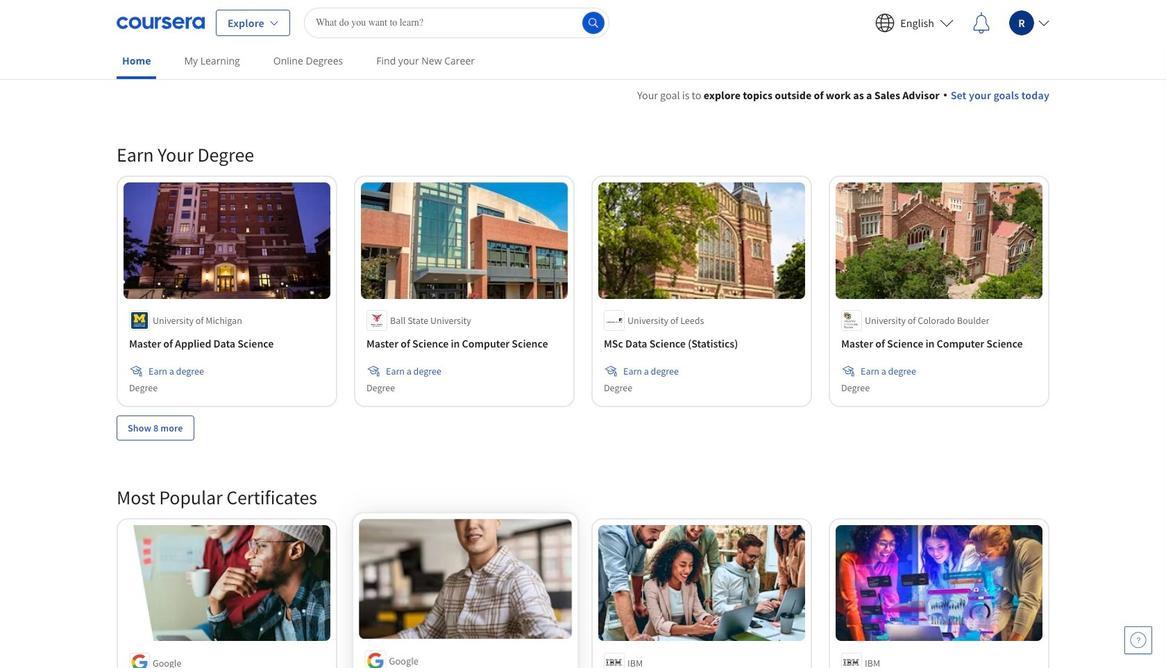 Task type: locate. For each thing, give the bounding box(es) containing it.
main content
[[0, 70, 1167, 669]]

coursera image
[[117, 11, 205, 34]]

None search field
[[304, 7, 610, 38]]

earn your degree collection element
[[108, 120, 1058, 463]]

most popular certificates collection element
[[108, 463, 1058, 669]]



Task type: vqa. For each thing, say whether or not it's contained in the screenshot.
the Earn Your Degree Collection element
yes



Task type: describe. For each thing, give the bounding box(es) containing it.
What do you want to learn? text field
[[304, 7, 610, 38]]

help center image
[[1131, 633, 1147, 649]]



